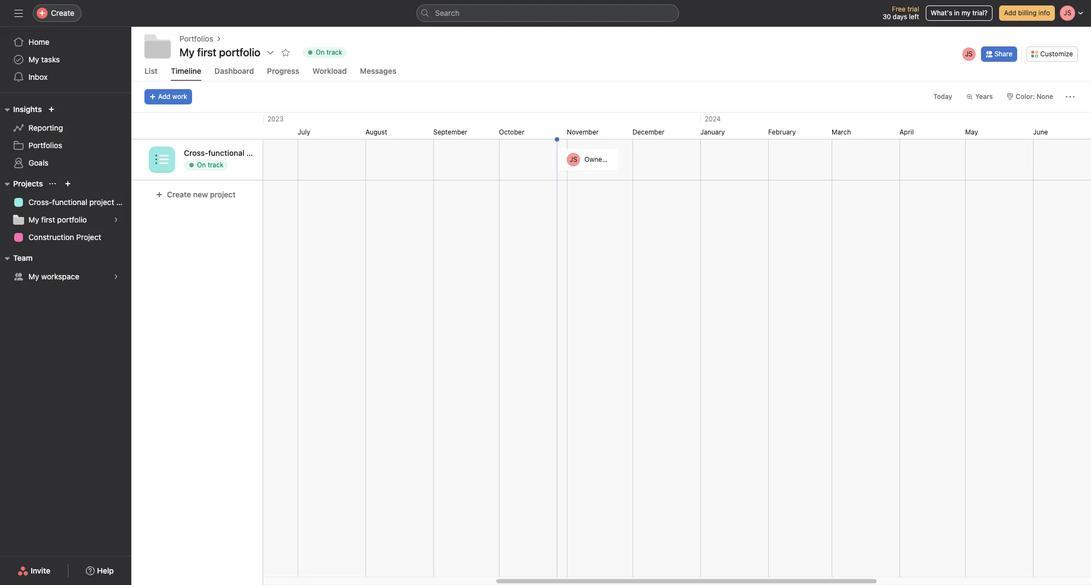 Task type: vqa. For each thing, say whether or not it's contained in the screenshot.
LEAVE TASK button
no



Task type: locate. For each thing, give the bounding box(es) containing it.
cross-functional project plan down the 2023 at the left top
[[184, 148, 289, 158]]

1 vertical spatial cross-
[[28, 198, 52, 207]]

create for create new project
[[167, 190, 191, 199]]

my for my workspace
[[28, 272, 39, 281]]

project for cross-functional project plan link
[[89, 198, 114, 207]]

project down the 2023 at the left top
[[246, 148, 272, 158]]

create up home link
[[51, 8, 74, 18]]

track
[[326, 48, 342, 56], [208, 161, 223, 169]]

add left work
[[158, 92, 170, 101]]

cross-
[[184, 148, 208, 158], [28, 198, 52, 207]]

march
[[832, 128, 851, 136]]

cross-functional project plan up portfolio
[[28, 198, 131, 207]]

1 horizontal spatial on track
[[316, 48, 342, 56]]

april
[[900, 128, 914, 136]]

0 vertical spatial portfolios link
[[179, 33, 213, 45]]

my inside global element
[[28, 55, 39, 64]]

0 horizontal spatial on
[[197, 161, 206, 169]]

add work button
[[144, 89, 192, 105]]

dashboard
[[214, 66, 254, 76]]

timeline link
[[171, 66, 201, 81]]

create new project button
[[149, 185, 243, 205]]

functional up portfolio
[[52, 198, 87, 207]]

project inside cross-functional project plan link
[[89, 198, 114, 207]]

september
[[433, 128, 467, 136]]

my
[[179, 46, 195, 59], [28, 55, 39, 64], [28, 215, 39, 224], [28, 272, 39, 281]]

0 vertical spatial cross-
[[184, 148, 208, 158]]

1 vertical spatial cross-functional project plan
[[28, 198, 131, 207]]

project
[[76, 233, 101, 242]]

on up workload at left top
[[316, 48, 325, 56]]

cross-functional project plan inside projects element
[[28, 198, 131, 207]]

0 vertical spatial track
[[326, 48, 342, 56]]

0 horizontal spatial js
[[570, 155, 577, 164]]

1 horizontal spatial on
[[316, 48, 325, 56]]

0 horizontal spatial on track
[[197, 161, 223, 169]]

team
[[13, 253, 33, 263]]

project inside the create new project button
[[210, 190, 236, 199]]

my first portfolio link
[[7, 211, 125, 229]]

js left share button
[[965, 50, 973, 58]]

2 horizontal spatial project
[[246, 148, 272, 158]]

more actions image
[[1066, 92, 1075, 101]]

0 vertical spatial add
[[1004, 9, 1016, 17]]

years button
[[962, 89, 998, 105]]

on
[[316, 48, 325, 56], [197, 161, 206, 169]]

workload
[[312, 66, 347, 76]]

my for my tasks
[[28, 55, 39, 64]]

portfolios link
[[179, 33, 213, 45], [7, 137, 125, 154]]

1 horizontal spatial create
[[167, 190, 191, 199]]

project up see details, my first portfolio image
[[89, 198, 114, 207]]

js
[[965, 50, 973, 58], [570, 155, 577, 164]]

november
[[567, 128, 599, 136]]

cross-functional project plan link
[[7, 194, 131, 211]]

on track
[[316, 48, 342, 56], [197, 161, 223, 169]]

1 horizontal spatial portfolios
[[179, 34, 213, 43]]

0 vertical spatial plan
[[274, 148, 289, 158]]

2024
[[705, 115, 721, 123]]

1 horizontal spatial track
[[326, 48, 342, 56]]

my left tasks
[[28, 55, 39, 64]]

add left billing
[[1004, 9, 1016, 17]]

plan
[[274, 148, 289, 158], [116, 198, 131, 207]]

0 horizontal spatial plan
[[116, 198, 131, 207]]

1 horizontal spatial project
[[210, 190, 236, 199]]

workload link
[[312, 66, 347, 81]]

my inside teams element
[[28, 272, 39, 281]]

add
[[1004, 9, 1016, 17], [158, 92, 170, 101]]

1 vertical spatial add
[[158, 92, 170, 101]]

on track button
[[298, 45, 352, 60]]

track up create new project
[[208, 161, 223, 169]]

team button
[[0, 252, 33, 265]]

create inside dropdown button
[[51, 8, 74, 18]]

tasks
[[41, 55, 60, 64]]

1 horizontal spatial cross-
[[184, 148, 208, 158]]

free trial 30 days left
[[883, 5, 919, 21]]

portfolios down reporting
[[28, 141, 62, 150]]

1 vertical spatial track
[[208, 161, 223, 169]]

today
[[933, 92, 952, 101]]

0 vertical spatial cross-functional project plan
[[184, 148, 289, 158]]

0 vertical spatial create
[[51, 8, 74, 18]]

1 vertical spatial functional
[[52, 198, 87, 207]]

trial
[[907, 5, 919, 13]]

functional inside projects element
[[52, 198, 87, 207]]

functional
[[208, 148, 244, 158], [52, 198, 87, 207]]

my workspace link
[[7, 268, 125, 286]]

1 horizontal spatial add
[[1004, 9, 1016, 17]]

js down november
[[570, 155, 577, 164]]

see details, my first portfolio image
[[113, 217, 119, 223]]

portfolios
[[179, 34, 213, 43], [28, 141, 62, 150]]

0 horizontal spatial cross-
[[28, 198, 52, 207]]

plan down the 2023 at the left top
[[274, 148, 289, 158]]

cross- up first
[[28, 198, 52, 207]]

july
[[298, 128, 310, 136]]

new image
[[48, 106, 55, 113]]

portfolios link down reporting
[[7, 137, 125, 154]]

2023
[[268, 115, 283, 123]]

portfolios up my first portfolio
[[179, 34, 213, 43]]

goals
[[28, 158, 48, 167]]

home
[[28, 37, 49, 47]]

cross-functional project plan
[[184, 148, 289, 158], [28, 198, 131, 207]]

my for my first portfolio
[[28, 215, 39, 224]]

hide sidebar image
[[14, 9, 23, 18]]

reporting
[[28, 123, 63, 132]]

project right new
[[210, 190, 236, 199]]

0 horizontal spatial functional
[[52, 198, 87, 207]]

october
[[499, 128, 524, 136]]

my tasks
[[28, 55, 60, 64]]

on up create new project
[[197, 161, 206, 169]]

1 vertical spatial plan
[[116, 198, 131, 207]]

construction
[[28, 233, 74, 242]]

my left first
[[28, 215, 39, 224]]

my workspace
[[28, 272, 79, 281]]

cross- right the list "icon"
[[184, 148, 208, 158]]

0 vertical spatial portfolios
[[179, 34, 213, 43]]

show options, current sort, top image
[[49, 181, 56, 187]]

my first portfolio
[[179, 46, 260, 59]]

add inside button
[[1004, 9, 1016, 17]]

workspace
[[41, 272, 79, 281]]

0 horizontal spatial project
[[89, 198, 114, 207]]

0 horizontal spatial add
[[158, 92, 170, 101]]

plan up see details, my first portfolio image
[[116, 198, 131, 207]]

1 vertical spatial portfolios link
[[7, 137, 125, 154]]

track inside the on track popup button
[[326, 48, 342, 56]]

1 horizontal spatial js
[[965, 50, 973, 58]]

0 horizontal spatial create
[[51, 8, 74, 18]]

1 vertical spatial create
[[167, 190, 191, 199]]

on track up create new project
[[197, 161, 223, 169]]

help
[[97, 566, 114, 576]]

1 horizontal spatial plan
[[274, 148, 289, 158]]

0 vertical spatial on track
[[316, 48, 342, 56]]

1 horizontal spatial functional
[[208, 148, 244, 158]]

create inside button
[[167, 190, 191, 199]]

add inside button
[[158, 92, 170, 101]]

my down team on the left of page
[[28, 272, 39, 281]]

functional up create new project
[[208, 148, 244, 158]]

portfolios link up my first portfolio
[[179, 33, 213, 45]]

my
[[961, 9, 971, 17]]

inbox
[[28, 72, 48, 82]]

track up workload at left top
[[326, 48, 342, 56]]

0 horizontal spatial cross-functional project plan
[[28, 198, 131, 207]]

my inside projects element
[[28, 215, 39, 224]]

goals link
[[7, 154, 125, 172]]

1 vertical spatial portfolios
[[28, 141, 62, 150]]

0 vertical spatial on
[[316, 48, 325, 56]]

what's in my trial? button
[[926, 5, 993, 21]]

show options image
[[266, 48, 275, 57]]

messages link
[[360, 66, 396, 81]]

create left new
[[167, 190, 191, 199]]

add to starred image
[[281, 48, 290, 57]]

search button
[[416, 4, 679, 22]]

my up timeline
[[179, 46, 195, 59]]

my for my first portfolio
[[179, 46, 195, 59]]

on track up workload at left top
[[316, 48, 342, 56]]

plan inside projects element
[[116, 198, 131, 207]]

0 horizontal spatial portfolios
[[28, 141, 62, 150]]



Task type: describe. For each thing, give the bounding box(es) containing it.
add for add billing info
[[1004, 9, 1016, 17]]

construction project
[[28, 233, 101, 242]]

progress
[[267, 66, 299, 76]]

help button
[[79, 561, 121, 581]]

my first portfolio
[[28, 215, 87, 224]]

portfolio
[[57, 215, 87, 224]]

what's
[[931, 9, 952, 17]]

1 vertical spatial on track
[[197, 161, 223, 169]]

list
[[144, 66, 158, 76]]

years
[[975, 92, 993, 101]]

december
[[633, 128, 664, 136]]

february
[[768, 128, 796, 136]]

timeline
[[171, 66, 201, 76]]

customize
[[1040, 50, 1073, 58]]

color: none button
[[1002, 89, 1058, 105]]

share button
[[981, 46, 1017, 62]]

color:
[[1016, 92, 1035, 101]]

on inside popup button
[[316, 48, 325, 56]]

reporting link
[[7, 119, 125, 137]]

share
[[995, 50, 1012, 58]]

messages
[[360, 66, 396, 76]]

search list box
[[416, 4, 679, 22]]

invite
[[31, 566, 50, 576]]

projects button
[[0, 177, 43, 190]]

inbox link
[[7, 68, 125, 86]]

1 vertical spatial js
[[570, 155, 577, 164]]

0 vertical spatial js
[[965, 50, 973, 58]]

in
[[954, 9, 960, 17]]

list image
[[155, 153, 169, 166]]

august
[[365, 128, 387, 136]]

0 vertical spatial functional
[[208, 148, 244, 158]]

projects element
[[0, 174, 131, 248]]

what's in my trial?
[[931, 9, 988, 17]]

0 horizontal spatial track
[[208, 161, 223, 169]]

days
[[893, 13, 907, 21]]

global element
[[0, 27, 131, 92]]

search
[[435, 8, 460, 18]]

list link
[[144, 66, 158, 81]]

2024 january
[[700, 115, 725, 136]]

first portfolio
[[197, 46, 260, 59]]

1 vertical spatial on
[[197, 161, 206, 169]]

projects
[[13, 179, 43, 188]]

first
[[41, 215, 55, 224]]

may
[[965, 128, 978, 136]]

insights button
[[0, 103, 42, 116]]

customize button
[[1027, 46, 1078, 62]]

0 horizontal spatial portfolios link
[[7, 137, 125, 154]]

add work
[[158, 92, 187, 101]]

1 horizontal spatial portfolios link
[[179, 33, 213, 45]]

portfolios inside insights element
[[28, 141, 62, 150]]

january
[[700, 128, 725, 136]]

june
[[1033, 128, 1048, 136]]

new
[[193, 190, 208, 199]]

see details, my workspace image
[[113, 274, 119, 280]]

progress link
[[267, 66, 299, 81]]

add billing info
[[1004, 9, 1050, 17]]

add billing info button
[[999, 5, 1055, 21]]

none
[[1037, 92, 1053, 101]]

billing
[[1018, 9, 1037, 17]]

create for create
[[51, 8, 74, 18]]

on track inside popup button
[[316, 48, 342, 56]]

invite button
[[10, 561, 58, 581]]

construction project link
[[7, 229, 125, 246]]

my tasks link
[[7, 51, 125, 68]]

today button
[[928, 89, 957, 105]]

work
[[172, 92, 187, 101]]

free
[[892, 5, 906, 13]]

home link
[[7, 33, 125, 51]]

trial?
[[972, 9, 988, 17]]

color: none
[[1016, 92, 1053, 101]]

dashboard link
[[214, 66, 254, 81]]

create button
[[33, 4, 81, 22]]

project for the create new project button
[[210, 190, 236, 199]]

info
[[1038, 9, 1050, 17]]

teams element
[[0, 248, 131, 288]]

30
[[883, 13, 891, 21]]

add for add work
[[158, 92, 170, 101]]

left
[[909, 13, 919, 21]]

create new project
[[167, 190, 236, 199]]

insights
[[13, 105, 42, 114]]

1 horizontal spatial cross-functional project plan
[[184, 148, 289, 158]]

cross- inside projects element
[[28, 198, 52, 207]]

new project or portfolio image
[[65, 181, 71, 187]]

insights element
[[0, 100, 131, 174]]



